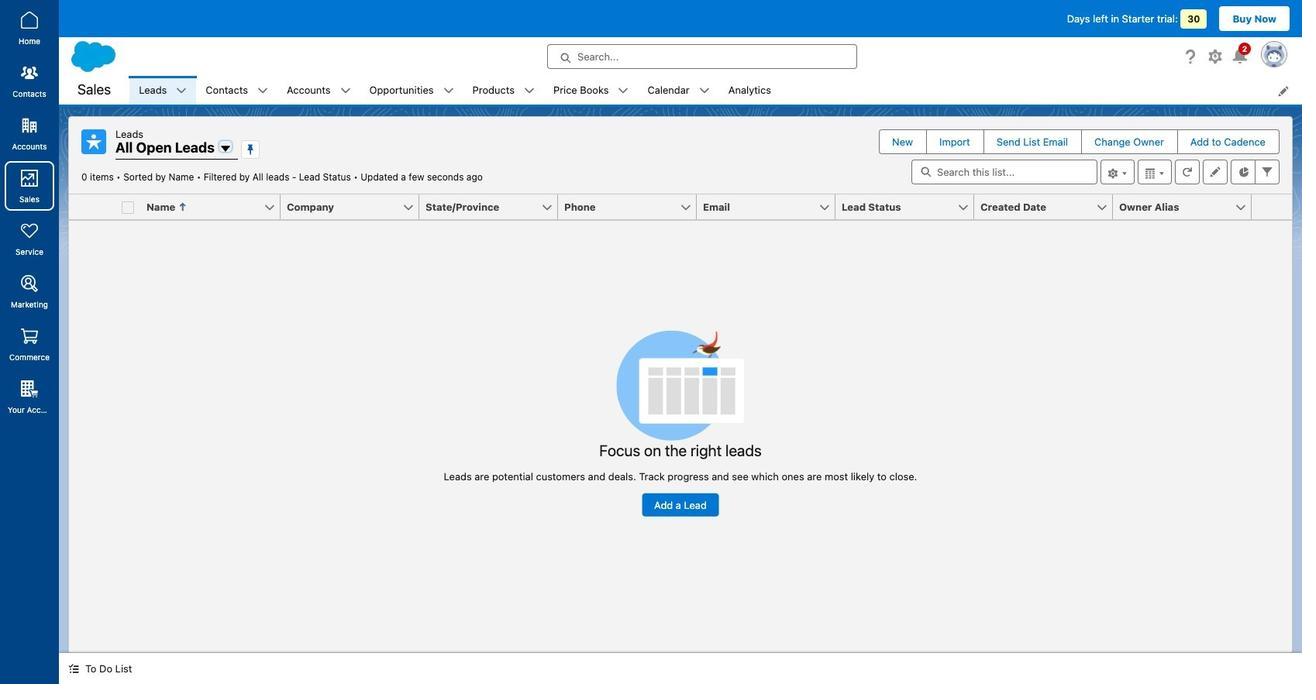Task type: locate. For each thing, give the bounding box(es) containing it.
Search All Open Leads list view. search field
[[912, 160, 1098, 185]]

text default image
[[176, 86, 187, 96], [443, 86, 454, 96]]

status
[[444, 331, 918, 517]]

7 list item from the left
[[639, 76, 719, 105]]

state/province element
[[419, 195, 568, 220]]

list
[[130, 76, 1303, 105]]

company element
[[281, 195, 429, 220]]

name element
[[140, 195, 290, 220]]

item number image
[[69, 195, 116, 219]]

text default image
[[257, 86, 268, 96], [340, 86, 351, 96], [524, 86, 535, 96], [618, 86, 629, 96], [699, 86, 710, 96], [68, 664, 79, 675]]

item number element
[[69, 195, 116, 220]]

cell
[[116, 195, 140, 220]]

created date element
[[975, 195, 1123, 220]]

1 horizontal spatial text default image
[[443, 86, 454, 96]]

phone element
[[558, 195, 706, 220]]

all open leads|leads|list view element
[[68, 116, 1293, 654]]

list item
[[130, 76, 196, 105], [196, 76, 278, 105], [278, 76, 360, 105], [360, 76, 463, 105], [463, 76, 544, 105], [544, 76, 639, 105], [639, 76, 719, 105]]

0 horizontal spatial text default image
[[176, 86, 187, 96]]



Task type: describe. For each thing, give the bounding box(es) containing it.
1 text default image from the left
[[176, 86, 187, 96]]

3 list item from the left
[[278, 76, 360, 105]]

2 text default image from the left
[[443, 86, 454, 96]]

action image
[[1252, 195, 1293, 219]]

cell inside all open leads|leads|list view element
[[116, 195, 140, 220]]

5 list item from the left
[[463, 76, 544, 105]]

4 list item from the left
[[360, 76, 463, 105]]

owner alias element
[[1113, 195, 1262, 220]]

all open leads status
[[81, 171, 361, 183]]

action element
[[1252, 195, 1293, 220]]

2 list item from the left
[[196, 76, 278, 105]]

email element
[[697, 195, 845, 220]]

6 list item from the left
[[544, 76, 639, 105]]

lead status element
[[836, 195, 984, 220]]

1 list item from the left
[[130, 76, 196, 105]]



Task type: vqa. For each thing, say whether or not it's contained in the screenshot.
2nd the Select an Option 'text box' from right
no



